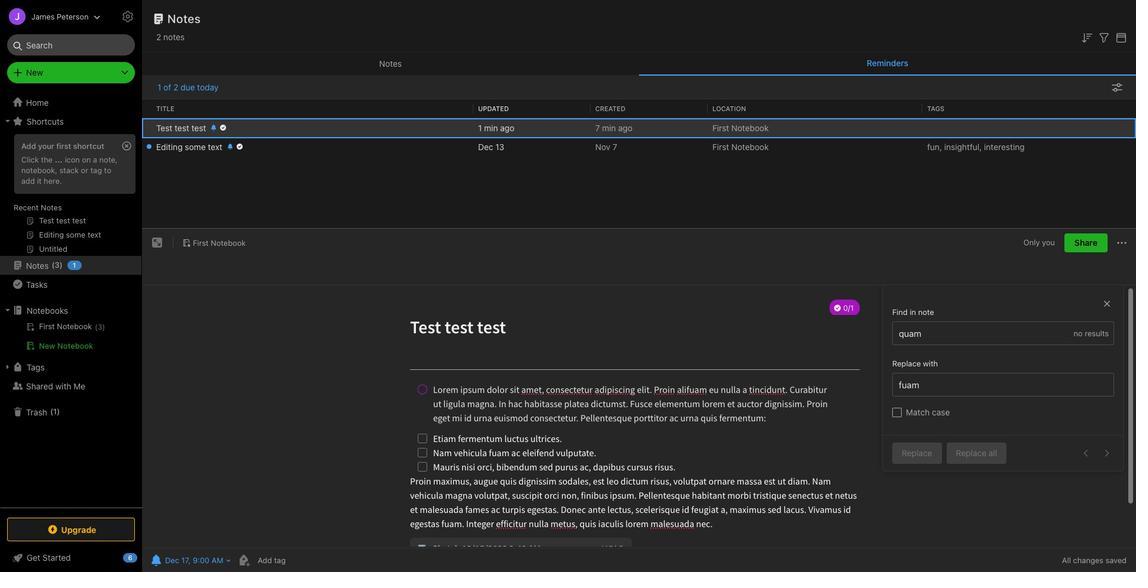 Task type: vqa. For each thing, say whether or not it's contained in the screenshot.
Policy
no



Task type: describe. For each thing, give the bounding box(es) containing it.
2 notes
[[156, 32, 185, 42]]

peterson
[[57, 12, 89, 21]]

test test test
[[156, 123, 206, 133]]

add filters image
[[1097, 31, 1111, 45]]

settings image
[[121, 9, 135, 24]]

replace for replace all
[[956, 449, 986, 459]]

tasks button
[[0, 275, 141, 294]]

click
[[21, 155, 39, 164]]

notes
[[163, 32, 185, 42]]

started
[[43, 553, 71, 563]]

Add tag field
[[257, 556, 345, 566]]

min for 1
[[484, 123, 498, 133]]

Match case checkbox
[[892, 408, 902, 418]]

17,
[[181, 556, 191, 566]]

match case
[[906, 408, 950, 418]]

share
[[1075, 238, 1098, 248]]

trash ( 1 )
[[26, 407, 60, 417]]

notebook inside note window element
[[211, 238, 246, 248]]

some
[[185, 142, 206, 152]]

group containing add your first shortcut
[[0, 131, 141, 261]]

click the ...
[[21, 155, 63, 164]]

dec for dec 17, 9:00 am
[[165, 556, 179, 566]]

shortcuts
[[27, 116, 64, 126]]

nov 7
[[595, 142, 617, 152]]

new button
[[7, 62, 135, 83]]

icon
[[65, 155, 80, 164]]

add your first shortcut
[[21, 141, 104, 151]]

on
[[82, 155, 91, 164]]

reminders
[[867, 58, 908, 68]]

first
[[56, 141, 71, 151]]

nov
[[595, 142, 610, 152]]

it
[[37, 176, 42, 186]]

0 vertical spatial tags
[[927, 105, 944, 112]]

replace button
[[892, 443, 942, 465]]

cell for test test test
[[142, 118, 151, 137]]

replace with
[[892, 359, 938, 369]]

fun,
[[927, 142, 942, 152]]

Note Editor text field
[[142, 286, 1136, 549]]

me
[[74, 381, 85, 391]]

shortcuts button
[[0, 112, 141, 131]]

shared
[[26, 381, 53, 391]]

insightful,
[[944, 142, 982, 152]]

add
[[21, 141, 36, 151]]

) inside new notebook group
[[102, 323, 105, 332]]

updated
[[478, 105, 509, 112]]

tree containing home
[[0, 93, 142, 508]]

find in note
[[892, 308, 934, 317]]

recent notes
[[14, 203, 62, 212]]

new for new notebook
[[39, 341, 55, 351]]

note
[[918, 308, 934, 317]]

notes ( 3 )
[[26, 261, 63, 271]]

1 of 2 due today
[[157, 82, 219, 92]]

Search text field
[[15, 34, 127, 56]]

replace all button
[[946, 443, 1007, 465]]

add
[[21, 176, 35, 186]]

6
[[128, 554, 132, 562]]

ago for 1 min ago
[[500, 123, 514, 133]]

note,
[[99, 155, 118, 164]]

notes inside group
[[41, 203, 62, 212]]

7 min ago
[[595, 123, 632, 133]]

created
[[595, 105, 625, 112]]

1 for 1 of 2 due today
[[157, 82, 161, 92]]

you
[[1042, 238, 1055, 248]]

( for trash
[[50, 407, 53, 417]]

only you
[[1024, 238, 1055, 248]]

Add filters field
[[1097, 30, 1111, 45]]

dec 13
[[478, 142, 504, 152]]

1 min ago
[[478, 123, 514, 133]]

no
[[1074, 329, 1083, 339]]

today
[[197, 82, 219, 92]]

changes
[[1073, 556, 1103, 566]]

( 3 )
[[95, 323, 105, 332]]

shared with me
[[26, 381, 85, 391]]

first for 7 min ago
[[712, 123, 729, 133]]

row group containing test test test
[[142, 118, 1136, 156]]

expand tags image
[[3, 363, 12, 372]]

new notebook
[[39, 341, 93, 351]]

new for new
[[26, 67, 43, 78]]

of
[[163, 82, 171, 92]]

notebooks link
[[0, 301, 141, 320]]

2 test from the left
[[191, 123, 206, 133]]

click to collapse image
[[138, 551, 146, 565]]

trash
[[26, 407, 47, 417]]

to
[[104, 166, 111, 175]]

james peterson
[[31, 12, 89, 21]]

title
[[156, 105, 174, 112]]

icon on a note, notebook, stack or tag to add it here.
[[21, 155, 118, 186]]

test
[[156, 123, 172, 133]]

editing some text
[[156, 142, 222, 152]]

get started
[[27, 553, 71, 563]]

tab list containing reminders
[[142, 52, 1136, 76]]

case
[[932, 408, 950, 418]]



Task type: locate. For each thing, give the bounding box(es) containing it.
2 cell from the top
[[142, 137, 151, 156]]

dec for dec 13
[[478, 142, 493, 152]]

results
[[1085, 329, 1109, 339]]

1 vertical spatial (
[[95, 323, 98, 332]]

2 ago from the left
[[618, 123, 632, 133]]

james
[[31, 12, 55, 21]]

1 horizontal spatial tags
[[927, 105, 944, 112]]

fun, insightful, interesting
[[927, 142, 1025, 152]]

dec left 17, on the left bottom of page
[[165, 556, 179, 566]]

0 vertical spatial )
[[60, 261, 63, 270]]

with for shared
[[55, 381, 71, 391]]

2 left the "notes"
[[156, 32, 161, 42]]

new up home
[[26, 67, 43, 78]]

new
[[26, 67, 43, 78], [39, 341, 55, 351]]

here.
[[44, 176, 62, 186]]

notebook inside group
[[57, 341, 93, 351]]

more actions image
[[1115, 236, 1129, 250]]

) down the notebooks link
[[102, 323, 105, 332]]

0 horizontal spatial with
[[55, 381, 71, 391]]

( inside new notebook group
[[95, 323, 98, 332]]

notes inside 'notes ( 3 )'
[[26, 261, 49, 271]]

1 min from the left
[[484, 123, 498, 133]]

1 inside trash ( 1 )
[[53, 407, 57, 417]]

shortcut
[[73, 141, 104, 151]]

1 horizontal spatial 2
[[173, 82, 178, 92]]

replace left all at the bottom of page
[[956, 449, 986, 459]]

3 inside new notebook group
[[98, 323, 102, 332]]

cell left editing
[[142, 137, 151, 156]]

replace inside button
[[956, 449, 986, 459]]

3 inside 'notes ( 3 )'
[[55, 261, 60, 270]]

Reminder options field
[[1107, 80, 1124, 95]]

expand note image
[[150, 236, 164, 250]]

ago for 7 min ago
[[618, 123, 632, 133]]

dec left 13 on the left of page
[[478, 142, 493, 152]]

your
[[38, 141, 54, 151]]

am
[[212, 556, 223, 566]]

replace down match
[[902, 449, 932, 459]]

0 horizontal spatial 7
[[595, 123, 600, 133]]

( for notes
[[52, 261, 55, 270]]

( down the notebooks link
[[95, 323, 98, 332]]

share button
[[1064, 234, 1108, 253]]

match
[[906, 408, 930, 418]]

1 horizontal spatial 3
[[98, 323, 102, 332]]

1 vertical spatial with
[[55, 381, 71, 391]]

1 left the of
[[157, 82, 161, 92]]

notebook
[[731, 123, 769, 133], [731, 142, 769, 152], [211, 238, 246, 248], [57, 341, 93, 351]]

9:00
[[193, 556, 209, 566]]

editing
[[156, 142, 183, 152]]

1 vertical spatial 2
[[173, 82, 178, 92]]

1 horizontal spatial 7
[[613, 142, 617, 152]]

View options field
[[1111, 30, 1128, 45]]

( up tasks button
[[52, 261, 55, 270]]

find
[[892, 308, 908, 317]]

3 up tasks button
[[55, 261, 60, 270]]

tags button
[[0, 358, 141, 377]]

cell for editing some text
[[142, 137, 151, 156]]

new notebook group
[[0, 320, 141, 358]]

row group
[[142, 118, 1136, 156]]

Account field
[[0, 5, 100, 28]]

cell left test
[[142, 118, 151, 137]]

1 for 1 min ago
[[478, 123, 482, 133]]

or
[[81, 166, 88, 175]]

in
[[910, 308, 916, 317]]

tags up shared at the left of the page
[[27, 362, 45, 372]]

) inside 'notes ( 3 )'
[[60, 261, 63, 270]]

test up some
[[191, 123, 206, 133]]

1 horizontal spatial min
[[602, 123, 616, 133]]

replace all
[[956, 449, 997, 459]]

cell
[[142, 118, 151, 137], [142, 137, 151, 156]]

group
[[0, 131, 141, 261]]

notes button
[[142, 52, 639, 76]]

close image
[[1101, 298, 1113, 310]]

first notebook for 7 min ago
[[712, 123, 769, 133]]

ago up 13 on the left of page
[[500, 123, 514, 133]]

Find in note text field
[[898, 323, 1074, 345]]

with inside note window element
[[923, 359, 938, 369]]

1 for 1
[[73, 262, 76, 269]]

first notebook inside button
[[193, 238, 246, 248]]

all changes saved
[[1062, 556, 1127, 566]]

) for trash
[[57, 407, 60, 417]]

first notebook for nov 7
[[712, 142, 769, 152]]

new up tags button
[[39, 341, 55, 351]]

a
[[93, 155, 97, 164]]

None search field
[[15, 34, 127, 56]]

home link
[[0, 93, 142, 112]]

notes inside notes button
[[379, 58, 402, 68]]

0 horizontal spatial min
[[484, 123, 498, 133]]

0 horizontal spatial 2
[[156, 32, 161, 42]]

add tag image
[[236, 554, 251, 568]]

0 vertical spatial (
[[52, 261, 55, 270]]

2 vertical spatial (
[[50, 407, 53, 417]]

7 up nov
[[595, 123, 600, 133]]

Edit reminder field
[[148, 553, 232, 569]]

tag
[[90, 166, 102, 175]]

1 vertical spatial 7
[[613, 142, 617, 152]]

the
[[41, 155, 53, 164]]

saved
[[1106, 556, 1127, 566]]

replace inside button
[[902, 449, 932, 459]]

min
[[484, 123, 498, 133], [602, 123, 616, 133]]

new inside popup button
[[26, 67, 43, 78]]

1 horizontal spatial test
[[191, 123, 206, 133]]

only
[[1024, 238, 1040, 248]]

2 vertical spatial )
[[57, 407, 60, 417]]

home
[[26, 97, 49, 107]]

all
[[989, 449, 997, 459]]

notebooks
[[27, 306, 68, 316]]

2 right the of
[[173, 82, 178, 92]]

0 vertical spatial first
[[712, 123, 729, 133]]

...
[[55, 155, 63, 164]]

(
[[52, 261, 55, 270], [95, 323, 98, 332], [50, 407, 53, 417]]

( inside trash ( 1 )
[[50, 407, 53, 417]]

replace for replace
[[902, 449, 932, 459]]

0 vertical spatial 2
[[156, 32, 161, 42]]

0 vertical spatial 7
[[595, 123, 600, 133]]

test right test
[[175, 123, 189, 133]]

with for replace
[[923, 359, 938, 369]]

note window element
[[142, 229, 1136, 573]]

( inside 'notes ( 3 )'
[[52, 261, 55, 270]]

first inside button
[[193, 238, 209, 248]]

first notebook button
[[178, 235, 250, 252]]

2 vertical spatial first
[[193, 238, 209, 248]]

1 up dec 13
[[478, 123, 482, 133]]

)
[[60, 261, 63, 270], [102, 323, 105, 332], [57, 407, 60, 417]]

( right the "trash"
[[50, 407, 53, 417]]

with inside tree
[[55, 381, 71, 391]]

1 horizontal spatial dec
[[478, 142, 493, 152]]

0 vertical spatial first notebook
[[712, 123, 769, 133]]

1 vertical spatial 3
[[98, 323, 102, 332]]

no results
[[1074, 329, 1109, 339]]

with
[[923, 359, 938, 369], [55, 381, 71, 391]]

text
[[208, 142, 222, 152]]

) up tasks button
[[60, 261, 63, 270]]

1 up tasks button
[[73, 262, 76, 269]]

3 down the notebooks link
[[98, 323, 102, 332]]

stack
[[59, 166, 79, 175]]

notebook,
[[21, 166, 57, 175]]

test
[[175, 123, 189, 133], [191, 123, 206, 133]]

dec 17, 9:00 am
[[165, 556, 223, 566]]

0 horizontal spatial dec
[[165, 556, 179, 566]]

with up match case
[[923, 359, 938, 369]]

1 horizontal spatial with
[[923, 359, 938, 369]]

dec inside popup button
[[165, 556, 179, 566]]

1 cell from the top
[[142, 118, 151, 137]]

0 vertical spatial dec
[[478, 142, 493, 152]]

min up dec 13
[[484, 123, 498, 133]]

2 min from the left
[[602, 123, 616, 133]]

tasks
[[26, 280, 48, 290]]

) right the "trash"
[[57, 407, 60, 417]]

1 test from the left
[[175, 123, 189, 133]]

upgrade
[[61, 525, 96, 535]]

1 vertical spatial )
[[102, 323, 105, 332]]

ago
[[500, 123, 514, 133], [618, 123, 632, 133]]

0 vertical spatial with
[[923, 359, 938, 369]]

) for notes
[[60, 261, 63, 270]]

replace up select950 checkbox
[[892, 359, 921, 369]]

reminder options image
[[1112, 83, 1122, 93]]

tree
[[0, 93, 142, 508]]

0 horizontal spatial 3
[[55, 261, 60, 270]]

min up the nov 7
[[602, 123, 616, 133]]

interesting
[[984, 142, 1025, 152]]

7
[[595, 123, 600, 133], [613, 142, 617, 152]]

Sort options field
[[1080, 30, 1094, 45]]

first notebook
[[712, 123, 769, 133], [712, 142, 769, 152], [193, 238, 246, 248]]

new inside button
[[39, 341, 55, 351]]

tags up fun,
[[927, 105, 944, 112]]

ago down "created"
[[618, 123, 632, 133]]

with left the me
[[55, 381, 71, 391]]

dec 17, 9:00 am button
[[148, 553, 225, 569]]

0 horizontal spatial test
[[175, 123, 189, 133]]

expand notebooks image
[[3, 306, 12, 315]]

all
[[1062, 556, 1071, 566]]

More actions field
[[1115, 234, 1129, 253]]

1 vertical spatial first
[[712, 142, 729, 152]]

tags inside button
[[27, 362, 45, 372]]

shared with me link
[[0, 377, 141, 396]]

get
[[27, 553, 40, 563]]

replace
[[892, 359, 921, 369], [902, 449, 932, 459], [956, 449, 986, 459]]

0 horizontal spatial ago
[[500, 123, 514, 133]]

1 horizontal spatial ago
[[618, 123, 632, 133]]

) inside trash ( 1 )
[[57, 407, 60, 417]]

1 vertical spatial first notebook
[[712, 142, 769, 152]]

min for 7
[[602, 123, 616, 133]]

2 vertical spatial first notebook
[[193, 238, 246, 248]]

1 right the "trash"
[[53, 407, 57, 417]]

3
[[55, 261, 60, 270], [98, 323, 102, 332]]

location
[[712, 105, 746, 112]]

1 vertical spatial new
[[39, 341, 55, 351]]

reminders button
[[639, 52, 1136, 76]]

Help and Learning task checklist field
[[0, 549, 142, 568]]

first
[[712, 123, 729, 133], [712, 142, 729, 152], [193, 238, 209, 248]]

1 vertical spatial dec
[[165, 556, 179, 566]]

replace for replace with
[[892, 359, 921, 369]]

1
[[157, 82, 161, 92], [478, 123, 482, 133], [73, 262, 76, 269], [53, 407, 57, 417]]

first for nov 7
[[712, 142, 729, 152]]

upgrade button
[[7, 518, 135, 542]]

Replace with text field
[[898, 374, 1109, 397]]

0 horizontal spatial tags
[[27, 362, 45, 372]]

1 vertical spatial tags
[[27, 362, 45, 372]]

0 vertical spatial 3
[[55, 261, 60, 270]]

7 right nov
[[613, 142, 617, 152]]

tags
[[927, 105, 944, 112], [27, 362, 45, 372]]

tab list
[[142, 52, 1136, 76]]

1 ago from the left
[[500, 123, 514, 133]]

0 vertical spatial new
[[26, 67, 43, 78]]



